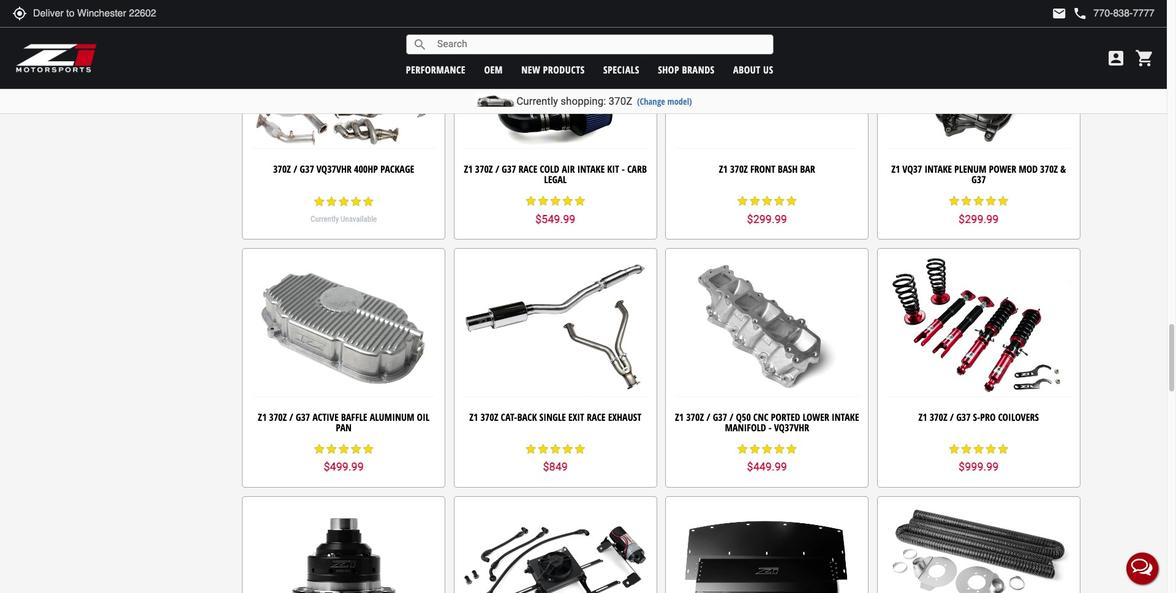Task type: describe. For each thing, give the bounding box(es) containing it.
mail
[[1052, 6, 1067, 21]]

about
[[734, 63, 761, 76]]

brands
[[682, 63, 715, 76]]

z1 370z / g37 race cold air intake kit - carb legal
[[464, 162, 647, 187]]

z1 for z1 370z front bash bar
[[719, 162, 728, 176]]

shopping:
[[561, 95, 606, 107]]

oem
[[484, 63, 503, 76]]

cnc
[[754, 410, 769, 424]]

g37 up star star star star star on the top left of page
[[300, 162, 314, 176]]

my_location
[[12, 6, 27, 21]]

$449.99
[[747, 460, 787, 473]]

us
[[764, 63, 774, 76]]

package
[[380, 162, 414, 176]]

(change
[[637, 96, 665, 107]]

mail link
[[1052, 6, 1067, 21]]

z1 for z1 370z / g37 race cold air intake kit - carb legal
[[464, 162, 473, 176]]

specials
[[604, 63, 640, 76]]

intake inside z1 vq37 intake plenum power mod 370z & g37
[[925, 162, 952, 176]]

$999.99
[[959, 460, 999, 473]]

/ for z1 370z / g37 / q50 cnc ported lower intake manifold - vq37vhr
[[707, 410, 711, 424]]

back
[[517, 410, 537, 424]]

vq37
[[903, 162, 923, 176]]

pan
[[336, 421, 352, 435]]

oil
[[417, 410, 430, 424]]

g37 inside z1 vq37 intake plenum power mod 370z & g37
[[972, 173, 986, 187]]

cold
[[540, 162, 560, 176]]

- inside the z1 370z / g37 / q50 cnc ported lower intake manifold - vq37vhr
[[769, 421, 772, 435]]

shop brands link
[[658, 63, 715, 76]]

oem link
[[484, 63, 503, 76]]

z1 motorsports logo image
[[15, 43, 98, 74]]

Search search field
[[428, 35, 773, 54]]

new products link
[[522, 63, 585, 76]]

new products
[[522, 63, 585, 76]]

$299.99 for plenum
[[959, 212, 999, 225]]

model)
[[668, 96, 692, 107]]

single
[[540, 410, 566, 424]]

g37 for z1 370z / g37 / q50 cnc ported lower intake manifold - vq37vhr
[[713, 410, 727, 424]]

370z inside z1 vq37 intake plenum power mod 370z & g37
[[1041, 162, 1058, 176]]

baffle
[[341, 410, 367, 424]]

pro
[[981, 410, 996, 424]]

exhaust
[[608, 410, 642, 424]]

/ for z1 370z / g37 active baffle aluminum oil pan
[[289, 410, 293, 424]]

s-
[[973, 410, 981, 424]]

z1 370z front bash bar
[[719, 162, 815, 176]]

unavailable
[[341, 214, 377, 224]]

search
[[413, 37, 428, 52]]

bash
[[778, 162, 798, 176]]

race
[[587, 410, 606, 424]]

shop
[[658, 63, 680, 76]]

mail phone
[[1052, 6, 1088, 21]]

g37 for z1 370z / g37 race cold air intake kit - carb legal
[[502, 162, 516, 176]]

intake inside 'z1 370z / g37 race cold air intake kit - carb legal'
[[578, 162, 605, 176]]

coilovers
[[998, 410, 1039, 424]]

bar
[[800, 162, 815, 176]]

370z for z1 370z / g37 / q50 cnc ported lower intake manifold - vq37vhr
[[686, 410, 704, 424]]

star star star star star $449.99
[[737, 443, 798, 473]]

star star star star star $299.99 for bash
[[737, 195, 798, 225]]

z1 370z cat-back single exit race exhaust
[[470, 410, 642, 424]]

star star star star star
[[313, 196, 374, 208]]

account_box link
[[1104, 48, 1129, 68]]

mod
[[1019, 162, 1038, 176]]



Task type: vqa. For each thing, say whether or not it's contained in the screenshot.


Task type: locate. For each thing, give the bounding box(es) containing it.
race
[[519, 162, 538, 176]]

g37 left "s-"
[[957, 410, 971, 424]]

about us
[[734, 63, 774, 76]]

aluminum
[[370, 410, 415, 424]]

2 horizontal spatial intake
[[925, 162, 952, 176]]

g37 for z1 370z / g37 s-pro coilovers
[[957, 410, 971, 424]]

intake left kit
[[578, 162, 605, 176]]

z1 370z / g37 active baffle aluminum oil pan
[[258, 410, 430, 435]]

currently shopping: 370z (change model)
[[517, 95, 692, 107]]

370z inside the z1 370z / g37 / q50 cnc ported lower intake manifold - vq37vhr
[[686, 410, 704, 424]]

currently down new
[[517, 95, 558, 107]]

new
[[522, 63, 541, 76]]

legal
[[544, 173, 567, 187]]

star star star star star $849
[[525, 443, 586, 473]]

400hp
[[354, 162, 378, 176]]

$299.99 down z1 370z front bash bar
[[747, 212, 787, 225]]

0 horizontal spatial $299.99
[[747, 212, 787, 225]]

z1 inside z1 vq37 intake plenum power mod 370z & g37
[[892, 162, 900, 176]]

star star star star star $299.99 down z1 370z front bash bar
[[737, 195, 798, 225]]

z1
[[464, 162, 473, 176], [719, 162, 728, 176], [892, 162, 900, 176], [258, 410, 267, 424], [470, 410, 478, 424], [675, 410, 684, 424], [919, 410, 928, 424]]

370z for z1 370z front bash bar
[[730, 162, 748, 176]]

specials link
[[604, 63, 640, 76]]

z1 inside z1 370z / g37 active baffle aluminum oil pan
[[258, 410, 267, 424]]

0 horizontal spatial intake
[[578, 162, 605, 176]]

z1 for z1 370z / g37 active baffle aluminum oil pan
[[258, 410, 267, 424]]

/
[[293, 162, 297, 176], [495, 162, 499, 176], [289, 410, 293, 424], [707, 410, 711, 424], [730, 410, 734, 424], [950, 410, 954, 424]]

/ inside z1 370z / g37 active baffle aluminum oil pan
[[289, 410, 293, 424]]

(change model) link
[[637, 96, 692, 107]]

currently for shopping:
[[517, 95, 558, 107]]

1 horizontal spatial star star star star star $299.99
[[948, 195, 1010, 225]]

star star star star star $549.99
[[525, 195, 586, 225]]

kit
[[607, 162, 619, 176]]

$549.99
[[536, 212, 576, 225]]

star star star star star $299.99 for plenum
[[948, 195, 1010, 225]]

star star star star star $299.99
[[737, 195, 798, 225], [948, 195, 1010, 225]]

shopping_cart link
[[1132, 48, 1155, 68]]

g37 left active
[[296, 410, 310, 424]]

0 horizontal spatial star star star star star $299.99
[[737, 195, 798, 225]]

z1 for z1 370z cat-back single exit race exhaust
[[470, 410, 478, 424]]

370z inside z1 370z / g37 active baffle aluminum oil pan
[[269, 410, 287, 424]]

0 vertical spatial -
[[622, 162, 625, 176]]

intake right vq37
[[925, 162, 952, 176]]

intake right lower
[[832, 410, 859, 424]]

currently unavailable
[[311, 214, 377, 224]]

370z / g37 vq37vhr 400hp package
[[273, 162, 414, 176]]

1 horizontal spatial -
[[769, 421, 772, 435]]

0 horizontal spatial currently
[[311, 214, 339, 224]]

1 vertical spatial currently
[[311, 214, 339, 224]]

1 horizontal spatial $299.99
[[959, 212, 999, 225]]

z1 vq37 intake plenum power mod 370z & g37
[[892, 162, 1066, 187]]

z1 for z1 370z / g37 s-pro coilovers
[[919, 410, 928, 424]]

phone
[[1073, 6, 1088, 21]]

g37 inside 'z1 370z / g37 race cold air intake kit - carb legal'
[[502, 162, 516, 176]]

370z
[[609, 95, 633, 107], [273, 162, 291, 176], [475, 162, 493, 176], [730, 162, 748, 176], [1041, 162, 1058, 176], [269, 410, 287, 424], [481, 410, 499, 424], [686, 410, 704, 424], [930, 410, 948, 424]]

/ for z1 370z / g37 race cold air intake kit - carb legal
[[495, 162, 499, 176]]

g37 for z1 370z / g37 active baffle aluminum oil pan
[[296, 410, 310, 424]]

currently for unavailable
[[311, 214, 339, 224]]

currently down star star star star star on the top left of page
[[311, 214, 339, 224]]

front
[[751, 162, 776, 176]]

performance
[[406, 63, 466, 76]]

lower
[[803, 410, 830, 424]]

0 vertical spatial vq37vhr
[[317, 162, 352, 176]]

2 $299.99 from the left
[[959, 212, 999, 225]]

vq37vhr inside the z1 370z / g37 / q50 cnc ported lower intake manifold - vq37vhr
[[774, 421, 809, 435]]

0 vertical spatial currently
[[517, 95, 558, 107]]

1 star star star star star $299.99 from the left
[[737, 195, 798, 225]]

cat-
[[501, 410, 517, 424]]

- right cnc
[[769, 421, 772, 435]]

/ inside 'z1 370z / g37 race cold air intake kit - carb legal'
[[495, 162, 499, 176]]

star star star star star $499.99
[[313, 443, 374, 473]]

$299.99 down z1 vq37 intake plenum power mod 370z & g37
[[959, 212, 999, 225]]

z1 for z1 370z / g37 / q50 cnc ported lower intake manifold - vq37vhr
[[675, 410, 684, 424]]

$499.99
[[324, 460, 364, 473]]

products
[[543, 63, 585, 76]]

account_box
[[1107, 48, 1126, 68]]

1 horizontal spatial intake
[[832, 410, 859, 424]]

370z for z1 370z / g37 s-pro coilovers
[[930, 410, 948, 424]]

ported
[[771, 410, 801, 424]]

z1 370z / g37 s-pro coilovers
[[919, 410, 1039, 424]]

intake inside the z1 370z / g37 / q50 cnc ported lower intake manifold - vq37vhr
[[832, 410, 859, 424]]

&
[[1061, 162, 1066, 176]]

- right kit
[[622, 162, 625, 176]]

2 star star star star star $299.99 from the left
[[948, 195, 1010, 225]]

z1 for z1 vq37 intake plenum power mod 370z & g37
[[892, 162, 900, 176]]

carb
[[627, 162, 647, 176]]

370z inside 'z1 370z / g37 race cold air intake kit - carb legal'
[[475, 162, 493, 176]]

active
[[313, 410, 339, 424]]

star star star star star $999.99
[[948, 443, 1010, 473]]

1 $299.99 from the left
[[747, 212, 787, 225]]

g37 left power on the right of the page
[[972, 173, 986, 187]]

power
[[989, 162, 1017, 176]]

$849
[[543, 460, 568, 473]]

vq37vhr right cnc
[[774, 421, 809, 435]]

currently
[[517, 95, 558, 107], [311, 214, 339, 224]]

/ for z1 370z / g37 s-pro coilovers
[[950, 410, 954, 424]]

exit
[[569, 410, 585, 424]]

phone link
[[1073, 6, 1155, 21]]

$299.99
[[747, 212, 787, 225], [959, 212, 999, 225]]

1 horizontal spatial vq37vhr
[[774, 421, 809, 435]]

star star star star star $299.99 down z1 vq37 intake plenum power mod 370z & g37
[[948, 195, 1010, 225]]

-
[[622, 162, 625, 176], [769, 421, 772, 435]]

vq37vhr
[[317, 162, 352, 176], [774, 421, 809, 435]]

intake
[[578, 162, 605, 176], [925, 162, 952, 176], [832, 410, 859, 424]]

0 horizontal spatial vq37vhr
[[317, 162, 352, 176]]

370z for z1 370z cat-back single exit race exhaust
[[481, 410, 499, 424]]

g37 left race in the left of the page
[[502, 162, 516, 176]]

- inside 'z1 370z / g37 race cold air intake kit - carb legal'
[[622, 162, 625, 176]]

z1 inside the z1 370z / g37 / q50 cnc ported lower intake manifold - vq37vhr
[[675, 410, 684, 424]]

vq37vhr left 400hp
[[317, 162, 352, 176]]

q50
[[736, 410, 751, 424]]

z1 370z / g37 / q50 cnc ported lower intake manifold - vq37vhr
[[675, 410, 859, 435]]

star
[[525, 195, 537, 207], [537, 195, 549, 207], [549, 195, 562, 207], [562, 195, 574, 207], [574, 195, 586, 207], [737, 195, 749, 207], [749, 195, 761, 207], [761, 195, 773, 207], [773, 195, 786, 207], [786, 195, 798, 207], [948, 195, 961, 207], [961, 195, 973, 207], [973, 195, 985, 207], [985, 195, 997, 207], [997, 195, 1010, 207], [313, 196, 325, 208], [325, 196, 338, 208], [338, 196, 350, 208], [350, 196, 362, 208], [362, 196, 374, 208], [313, 443, 325, 455], [325, 443, 338, 455], [338, 443, 350, 455], [350, 443, 362, 455], [362, 443, 374, 455], [525, 443, 537, 455], [537, 443, 549, 455], [549, 443, 562, 455], [562, 443, 574, 455], [574, 443, 586, 455], [737, 443, 749, 455], [749, 443, 761, 455], [761, 443, 773, 455], [773, 443, 786, 455], [786, 443, 798, 455], [948, 443, 961, 455], [961, 443, 973, 455], [973, 443, 985, 455], [985, 443, 997, 455], [997, 443, 1010, 455]]

plenum
[[955, 162, 987, 176]]

g37
[[300, 162, 314, 176], [502, 162, 516, 176], [972, 173, 986, 187], [296, 410, 310, 424], [713, 410, 727, 424], [957, 410, 971, 424]]

z1 inside 'z1 370z / g37 race cold air intake kit - carb legal'
[[464, 162, 473, 176]]

1 vertical spatial vq37vhr
[[774, 421, 809, 435]]

manifold
[[725, 421, 766, 435]]

air
[[562, 162, 575, 176]]

1 horizontal spatial currently
[[517, 95, 558, 107]]

$299.99 for bash
[[747, 212, 787, 225]]

0 horizontal spatial -
[[622, 162, 625, 176]]

g37 inside the z1 370z / g37 / q50 cnc ported lower intake manifold - vq37vhr
[[713, 410, 727, 424]]

370z for z1 370z / g37 race cold air intake kit - carb legal
[[475, 162, 493, 176]]

370z for z1 370z / g37 active baffle aluminum oil pan
[[269, 410, 287, 424]]

performance link
[[406, 63, 466, 76]]

g37 inside z1 370z / g37 active baffle aluminum oil pan
[[296, 410, 310, 424]]

about us link
[[734, 63, 774, 76]]

1 vertical spatial -
[[769, 421, 772, 435]]

shop brands
[[658, 63, 715, 76]]

shopping_cart
[[1135, 48, 1155, 68]]

g37 left q50
[[713, 410, 727, 424]]



